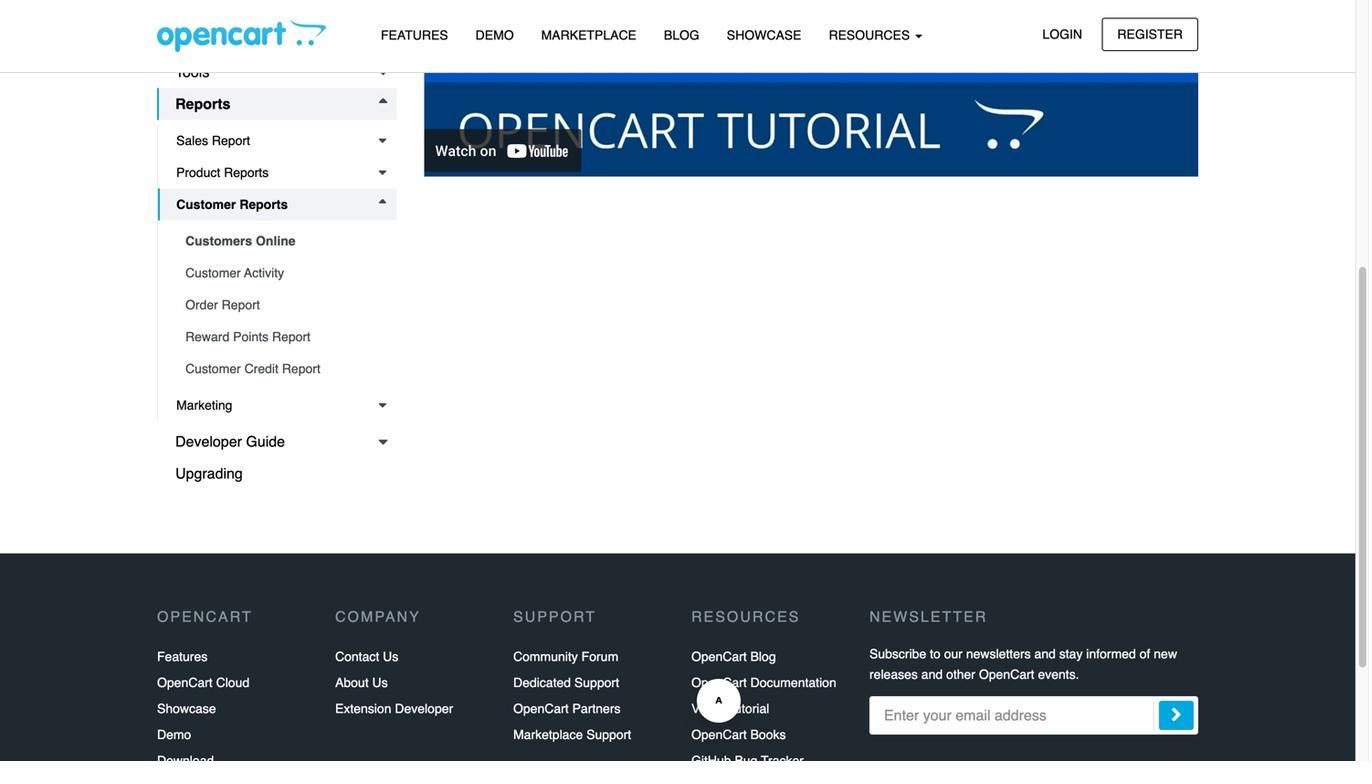 Task type: describe. For each thing, give the bounding box(es) containing it.
reports link
[[157, 88, 397, 120]]

newsletters
[[966, 647, 1031, 662]]

customer activity link
[[167, 257, 397, 289]]

opencart cloud link
[[157, 671, 250, 696]]

books
[[750, 728, 786, 742]]

report down "order report" link
[[272, 330, 311, 344]]

new
[[1154, 647, 1177, 662]]

subscribe
[[870, 647, 926, 662]]

customers
[[185, 234, 252, 248]]

opencart - open source shopping cart solution image
[[157, 19, 326, 52]]

online
[[256, 234, 296, 248]]

tools link
[[157, 56, 397, 88]]

cloud
[[216, 676, 250, 691]]

0 vertical spatial demo link
[[462, 19, 528, 51]]

tutorial
[[727, 702, 769, 717]]

customer for customer credit report
[[185, 362, 241, 376]]

marketplace support
[[513, 728, 631, 742]]

marketplace link
[[528, 19, 650, 51]]

features for demo
[[381, 28, 448, 42]]

1 horizontal spatial and
[[1034, 647, 1056, 662]]

extension developer link
[[335, 696, 453, 722]]

login
[[1043, 27, 1082, 42]]

opencart documentation link
[[691, 671, 836, 696]]

newsletter
[[870, 609, 988, 626]]

opencart partners link
[[513, 696, 621, 722]]

product reports link
[[158, 157, 397, 189]]

0 horizontal spatial resources
[[691, 609, 800, 626]]

developer guide link
[[157, 426, 397, 458]]

video
[[691, 702, 724, 717]]

stay
[[1059, 647, 1083, 662]]

report up product reports at the top of the page
[[212, 133, 250, 148]]

contact
[[335, 650, 379, 665]]

dedicated support link
[[513, 671, 619, 696]]

blog inside "link"
[[750, 650, 776, 665]]

upgrading link
[[157, 458, 397, 490]]

register link
[[1102, 18, 1198, 51]]

order report
[[185, 298, 260, 312]]

extension developer
[[335, 702, 453, 717]]

of
[[1140, 647, 1150, 662]]

dedicated
[[513, 676, 571, 691]]

opencart blog link
[[691, 645, 776, 671]]

register
[[1117, 27, 1183, 42]]

opencart for opencart blog
[[691, 650, 747, 665]]

features for opencart cloud
[[157, 650, 208, 665]]

other
[[946, 668, 975, 682]]

blog link
[[650, 19, 713, 51]]

customers online
[[185, 234, 296, 248]]

opencart for opencart books
[[691, 728, 747, 742]]

opencart for opencart documentation
[[691, 676, 747, 691]]

product reports
[[176, 165, 269, 180]]

us for contact us
[[383, 650, 398, 665]]

informed
[[1086, 647, 1136, 662]]

customers online link
[[167, 225, 397, 257]]

support for dedicated
[[574, 676, 619, 691]]

0 vertical spatial support
[[513, 609, 596, 626]]

customer reports
[[176, 197, 288, 212]]

partners
[[572, 702, 621, 717]]

customer credit report link
[[167, 353, 397, 385]]

documentation
[[750, 676, 836, 691]]

system link
[[157, 24, 397, 56]]

report down customer activity
[[222, 298, 260, 312]]

opencart blog
[[691, 650, 776, 665]]

forum
[[582, 650, 618, 665]]

reward points report link
[[167, 321, 397, 353]]

opencart partners
[[513, 702, 621, 717]]

marketplace for marketplace support
[[513, 728, 583, 742]]

upgrading
[[175, 465, 243, 482]]

system
[[175, 32, 224, 48]]

tools
[[175, 63, 209, 80]]

customer for customer reports
[[176, 197, 236, 212]]

opencart cloud
[[157, 676, 250, 691]]

our
[[944, 647, 963, 662]]

sales report link
[[158, 125, 397, 157]]

developer guide
[[175, 433, 285, 450]]

marketing
[[176, 398, 232, 413]]

opencart for opencart
[[157, 609, 253, 626]]

0 vertical spatial blog
[[664, 28, 699, 42]]

customer activity
[[185, 266, 284, 280]]

1 vertical spatial and
[[921, 668, 943, 682]]



Task type: vqa. For each thing, say whether or not it's contained in the screenshot.
Clicking
no



Task type: locate. For each thing, give the bounding box(es) containing it.
us right about
[[372, 676, 388, 691]]

activity
[[244, 266, 284, 280]]

blog
[[664, 28, 699, 42], [750, 650, 776, 665]]

about us link
[[335, 671, 388, 696]]

order report link
[[167, 289, 397, 321]]

1 vertical spatial showcase link
[[157, 696, 216, 722]]

customer down product
[[176, 197, 236, 212]]

1 horizontal spatial blog
[[750, 650, 776, 665]]

opencart for opencart cloud
[[157, 676, 213, 691]]

reports up customer reports
[[224, 165, 269, 180]]

0 vertical spatial us
[[383, 650, 398, 665]]

opencart books
[[691, 728, 786, 742]]

1 vertical spatial us
[[372, 676, 388, 691]]

1 vertical spatial features
[[157, 650, 208, 665]]

opencart documentation
[[691, 676, 836, 691]]

community
[[513, 650, 578, 665]]

community forum
[[513, 650, 618, 665]]

opencart inside subscribe to our newsletters and stay informed of new releases and other opencart events.
[[979, 668, 1034, 682]]

about
[[335, 676, 369, 691]]

extension
[[335, 702, 391, 717]]

showcase down opencart cloud link
[[157, 702, 216, 717]]

0 vertical spatial customer
[[176, 197, 236, 212]]

customer down reward at the left top
[[185, 362, 241, 376]]

support
[[513, 609, 596, 626], [574, 676, 619, 691], [587, 728, 631, 742]]

customer inside customer credit report link
[[185, 362, 241, 376]]

support down partners
[[587, 728, 631, 742]]

opencart for opencart partners
[[513, 702, 569, 717]]

1 vertical spatial demo
[[157, 728, 191, 742]]

sales report
[[176, 133, 250, 148]]

0 horizontal spatial demo link
[[157, 722, 191, 748]]

opencart down newsletters
[[979, 668, 1034, 682]]

1 vertical spatial support
[[574, 676, 619, 691]]

opencart up 'opencart documentation'
[[691, 650, 747, 665]]

customer credit report
[[185, 362, 320, 376]]

events.
[[1038, 668, 1079, 682]]

developer right extension
[[395, 702, 453, 717]]

video tutorial link
[[691, 696, 769, 722]]

guide
[[246, 433, 285, 450]]

1 vertical spatial marketplace
[[513, 728, 583, 742]]

report down reward points report link at left
[[282, 362, 320, 376]]

angle right image
[[1171, 704, 1182, 726]]

us right contact
[[383, 650, 398, 665]]

marketplace support link
[[513, 722, 631, 748]]

developer
[[175, 433, 242, 450], [395, 702, 453, 717]]

customer for customer activity
[[185, 266, 241, 280]]

0 horizontal spatial features
[[157, 650, 208, 665]]

subscribe to our newsletters and stay informed of new releases and other opencart events.
[[870, 647, 1177, 682]]

us
[[383, 650, 398, 665], [372, 676, 388, 691]]

features link
[[367, 19, 462, 51], [157, 645, 208, 671]]

reports for product
[[224, 165, 269, 180]]

1 horizontal spatial features
[[381, 28, 448, 42]]

opencart up video tutorial
[[691, 676, 747, 691]]

product
[[176, 165, 220, 180]]

points
[[233, 330, 269, 344]]

1 vertical spatial developer
[[395, 702, 453, 717]]

features
[[381, 28, 448, 42], [157, 650, 208, 665]]

1 vertical spatial reports
[[224, 165, 269, 180]]

marketing link
[[158, 390, 397, 422]]

us for about us
[[372, 676, 388, 691]]

1 horizontal spatial demo link
[[462, 19, 528, 51]]

demo link
[[462, 19, 528, 51], [157, 722, 191, 748]]

1 horizontal spatial resources
[[829, 28, 913, 42]]

0 vertical spatial and
[[1034, 647, 1056, 662]]

reward points report
[[185, 330, 311, 344]]

2 vertical spatial support
[[587, 728, 631, 742]]

1 horizontal spatial developer
[[395, 702, 453, 717]]

demo
[[476, 28, 514, 42], [157, 728, 191, 742]]

1 horizontal spatial showcase link
[[713, 19, 815, 51]]

0 vertical spatial reports
[[175, 95, 231, 112]]

1 vertical spatial blog
[[750, 650, 776, 665]]

reports down product reports link
[[240, 197, 288, 212]]

customer inside customer activity link
[[185, 266, 241, 280]]

customer down customers
[[185, 266, 241, 280]]

and up events.
[[1034, 647, 1056, 662]]

features link for opencart cloud
[[157, 645, 208, 671]]

order
[[185, 298, 218, 312]]

0 horizontal spatial developer
[[175, 433, 242, 450]]

video tutorial
[[691, 702, 769, 717]]

showcase for the left showcase link
[[157, 702, 216, 717]]

community forum link
[[513, 645, 618, 671]]

0 horizontal spatial and
[[921, 668, 943, 682]]

dedicated support
[[513, 676, 619, 691]]

resources link
[[815, 19, 936, 51]]

to
[[930, 647, 941, 662]]

about us
[[335, 676, 388, 691]]

and
[[1034, 647, 1056, 662], [921, 668, 943, 682]]

features link for demo
[[367, 19, 462, 51]]

support up partners
[[574, 676, 619, 691]]

contact us
[[335, 650, 398, 665]]

0 horizontal spatial showcase link
[[157, 696, 216, 722]]

1 vertical spatial showcase
[[157, 702, 216, 717]]

2 vertical spatial customer
[[185, 362, 241, 376]]

0 vertical spatial resources
[[829, 28, 913, 42]]

resources
[[829, 28, 913, 42], [691, 609, 800, 626]]

1 horizontal spatial features link
[[367, 19, 462, 51]]

opencart left cloud
[[157, 676, 213, 691]]

1 horizontal spatial showcase
[[727, 28, 801, 42]]

0 horizontal spatial demo
[[157, 728, 191, 742]]

releases
[[870, 668, 918, 682]]

contact us link
[[335, 645, 398, 671]]

developer up upgrading
[[175, 433, 242, 450]]

0 horizontal spatial blog
[[664, 28, 699, 42]]

1 vertical spatial demo link
[[157, 722, 191, 748]]

opencart up opencart cloud
[[157, 609, 253, 626]]

opencart down "video tutorial" 'link'
[[691, 728, 747, 742]]

1 vertical spatial customer
[[185, 266, 241, 280]]

support for marketplace
[[587, 728, 631, 742]]

report
[[212, 133, 250, 148], [222, 298, 260, 312], [272, 330, 311, 344], [282, 362, 320, 376]]

reports
[[175, 95, 231, 112], [224, 165, 269, 180], [240, 197, 288, 212]]

company
[[335, 609, 421, 626]]

2 vertical spatial reports
[[240, 197, 288, 212]]

opencart books link
[[691, 722, 786, 748]]

customer inside customer reports link
[[176, 197, 236, 212]]

opencart down 'dedicated'
[[513, 702, 569, 717]]

showcase right blog link at the top of the page
[[727, 28, 801, 42]]

and down "to"
[[921, 668, 943, 682]]

showcase for showcase link to the right
[[727, 28, 801, 42]]

login link
[[1027, 18, 1098, 51]]

0 vertical spatial demo
[[476, 28, 514, 42]]

0 vertical spatial developer
[[175, 433, 242, 450]]

1 horizontal spatial demo
[[476, 28, 514, 42]]

customer
[[176, 197, 236, 212], [185, 266, 241, 280], [185, 362, 241, 376]]

reward
[[185, 330, 229, 344]]

0 vertical spatial showcase
[[727, 28, 801, 42]]

showcase
[[727, 28, 801, 42], [157, 702, 216, 717]]

0 vertical spatial marketplace
[[541, 28, 637, 42]]

0 vertical spatial features link
[[367, 19, 462, 51]]

reports down tools
[[175, 95, 231, 112]]

sales
[[176, 133, 208, 148]]

developer inside 'developer guide' link
[[175, 433, 242, 450]]

marketplace
[[541, 28, 637, 42], [513, 728, 583, 742]]

marketplace for marketplace
[[541, 28, 637, 42]]

1 vertical spatial resources
[[691, 609, 800, 626]]

developer inside extension developer link
[[395, 702, 453, 717]]

reports for customer
[[240, 197, 288, 212]]

0 horizontal spatial features link
[[157, 645, 208, 671]]

0 vertical spatial features
[[381, 28, 448, 42]]

1 vertical spatial features link
[[157, 645, 208, 671]]

opencart inside 'link'
[[691, 728, 747, 742]]

support up "community" at the bottom of page
[[513, 609, 596, 626]]

0 horizontal spatial showcase
[[157, 702, 216, 717]]

0 vertical spatial showcase link
[[713, 19, 815, 51]]

customer reports link
[[158, 189, 397, 221]]

Enter your email address text field
[[870, 697, 1198, 735]]

showcase link
[[713, 19, 815, 51], [157, 696, 216, 722]]

credit
[[244, 362, 279, 376]]



